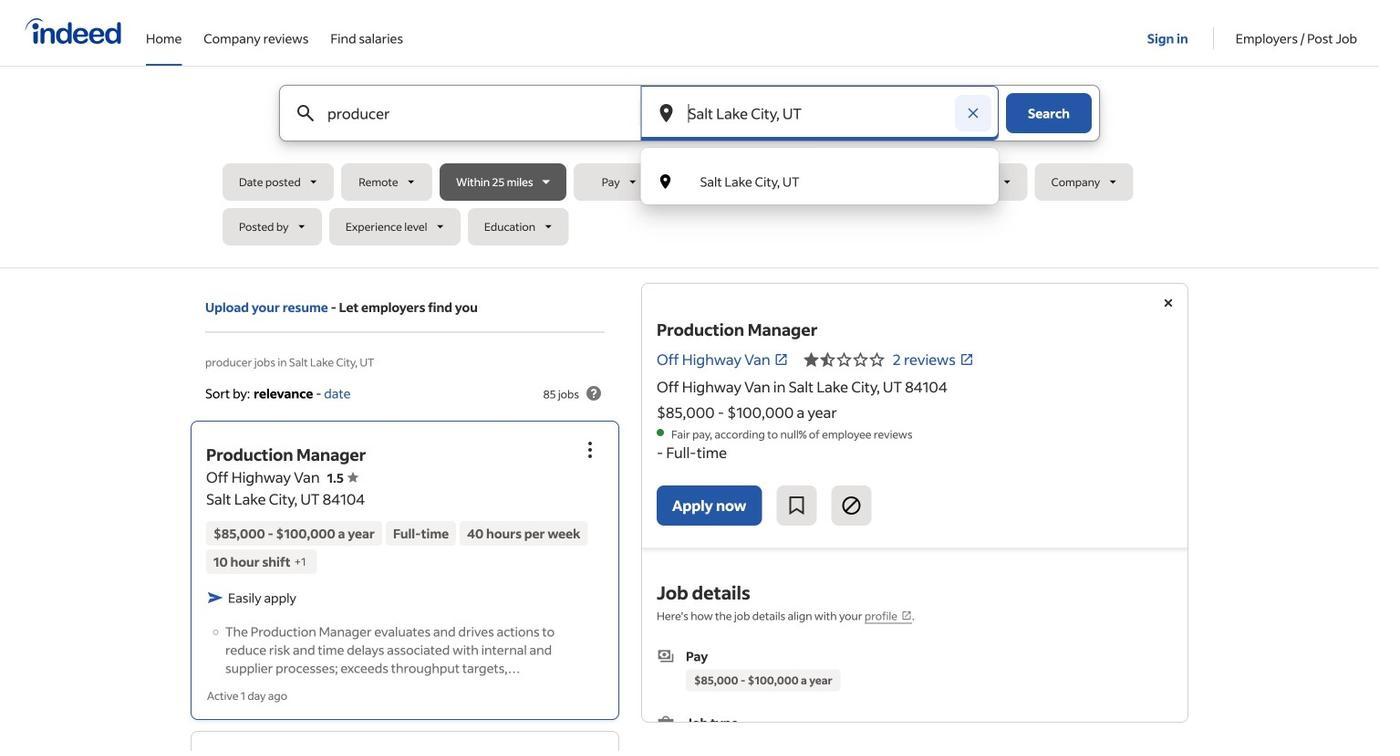 Task type: locate. For each thing, give the bounding box(es) containing it.
None search field
[[223, 85, 1157, 253]]

off highway van (opens in a new tab) image
[[774, 352, 789, 367]]

1.5 out of 5 stars. link to 2 reviews company ratings (opens in a new tab) image
[[960, 352, 974, 367]]

1.5 out of 5 stars image
[[804, 349, 886, 371]]

clear location input image
[[965, 104, 983, 122]]

search: Job title, keywords, or company text field
[[324, 86, 609, 141]]

save this job image
[[786, 495, 808, 517]]

close job details image
[[1158, 292, 1180, 314]]



Task type: vqa. For each thing, say whether or not it's contained in the screenshot.
Search suggestions list box
no



Task type: describe. For each thing, give the bounding box(es) containing it.
job preferences (opens in a new window) image
[[902, 610, 913, 621]]

1.5 out of five stars rating image
[[327, 469, 359, 486]]

not interested image
[[841, 495, 863, 517]]

job actions for production manager is collapsed image
[[580, 439, 601, 461]]

help icon image
[[583, 382, 605, 404]]

Edit location text field
[[685, 86, 955, 141]]



